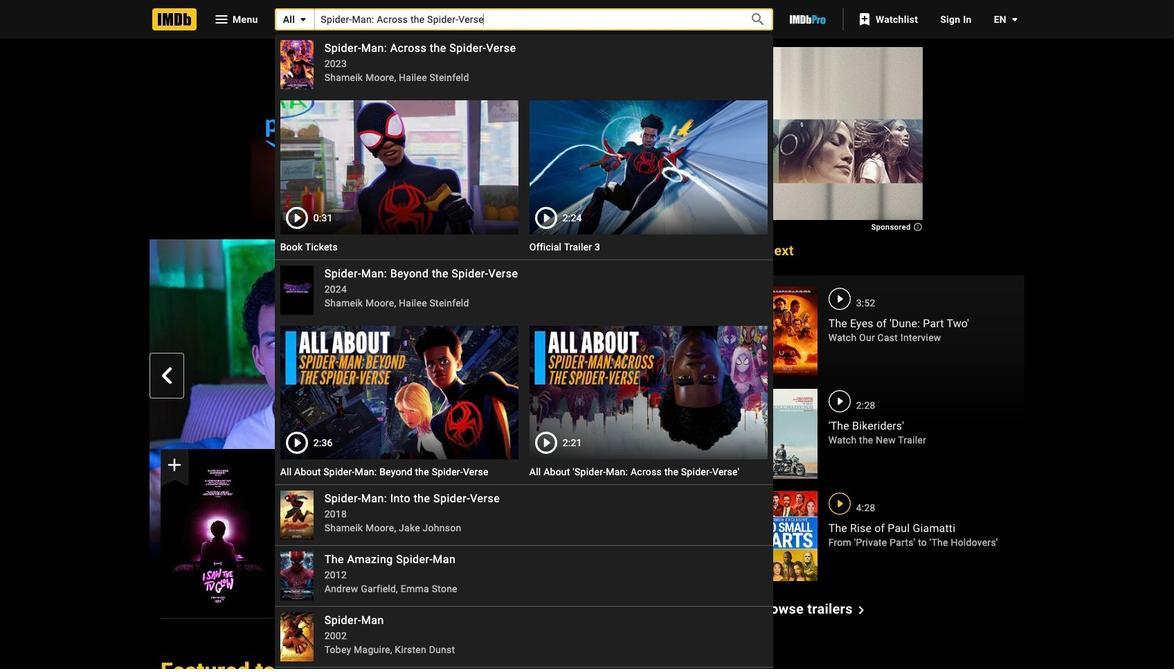 Task type: locate. For each thing, give the bounding box(es) containing it.
None search field
[[275, 8, 773, 670]]

arrow drop down image
[[295, 11, 312, 28]]

all about 'spider-man: across the spider-verse' image
[[530, 326, 768, 460]]

submit search image
[[750, 11, 767, 28]]

the latest from a24 image
[[150, 239, 738, 570]]

list box
[[275, 35, 773, 670]]

arrow drop down image
[[1007, 11, 1024, 28]]

None field
[[275, 9, 773, 670]]

group
[[280, 100, 519, 235], [530, 100, 768, 235], [150, 239, 738, 619], [280, 326, 519, 460], [530, 326, 768, 460], [161, 450, 275, 619]]

option
[[275, 668, 773, 670]]

i saw the tv glow image
[[161, 450, 275, 619], [161, 450, 275, 619]]

the amazing spider-man image
[[280, 552, 313, 601]]



Task type: vqa. For each thing, say whether or not it's contained in the screenshot.
The Bikeriders 'image'
yes



Task type: describe. For each thing, give the bounding box(es) containing it.
Search IMDb text field
[[315, 9, 735, 30]]

official trailer 3 image
[[530, 100, 768, 235]]

chevron right image
[[853, 602, 870, 619]]

spider-man: across the spider-verse image
[[280, 40, 313, 89]]

dune: part two image
[[757, 287, 818, 377]]

book tickets image
[[280, 100, 519, 235]]

the bikeriders image
[[757, 389, 818, 479]]

sponsored content section
[[251, 47, 923, 230]]

chevron right inline image
[[712, 368, 728, 385]]

spider-man: beyond the spider-verse image
[[280, 266, 313, 315]]

the latest from a24 element
[[150, 240, 738, 619]]

watchlist image
[[857, 11, 873, 28]]

menu image
[[213, 11, 230, 28]]

spider man image
[[280, 613, 313, 662]]

#314 - paul giamatti image
[[757, 492, 818, 582]]

home image
[[152, 8, 197, 30]]

chevron left inline image
[[159, 368, 175, 385]]

spider-man: into the spider-verse image
[[280, 491, 313, 540]]

all about spider-man: beyond the spider-verse image
[[280, 326, 519, 460]]



